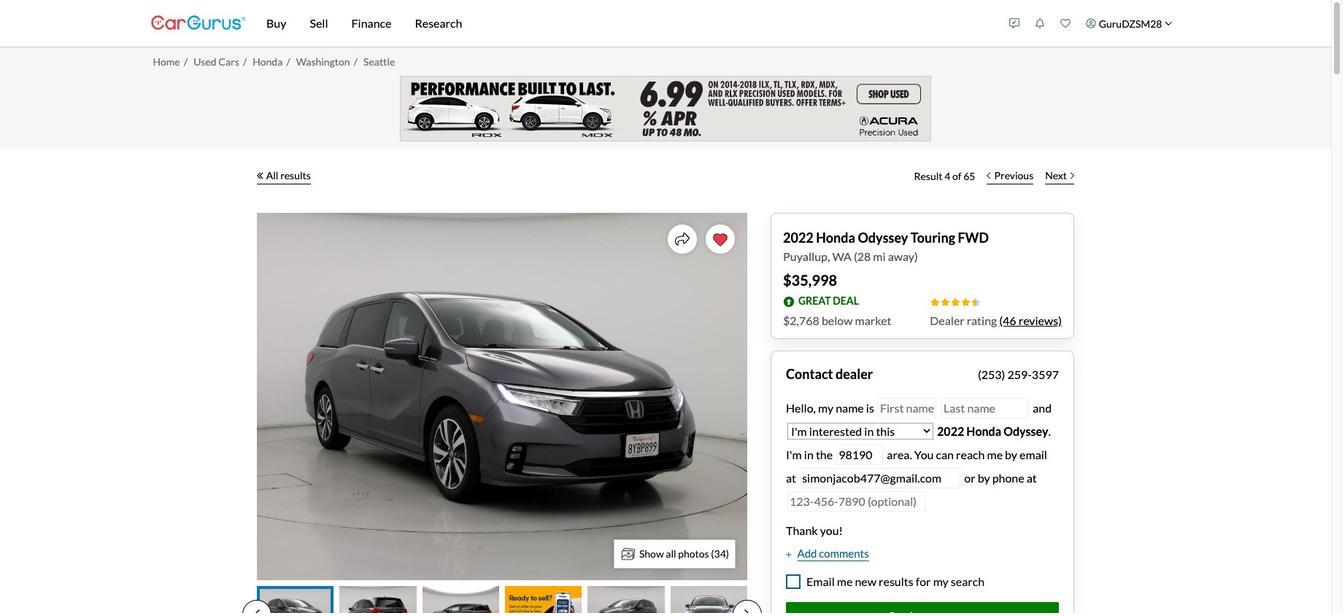 Task type: describe. For each thing, give the bounding box(es) containing it.
(28
[[854, 249, 871, 263]]

view vehicle photo 1 image
[[257, 586, 334, 614]]

2022 honda odyssey
[[937, 424, 1048, 438]]

home
[[153, 55, 180, 68]]

gurudzsm28 menu
[[1002, 3, 1180, 44]]

chevron down image
[[1165, 20, 1173, 27]]

deal
[[833, 295, 859, 307]]

1 vertical spatial me
[[837, 575, 853, 589]]

vehicle full photo image
[[257, 213, 747, 581]]

result 4 of 65
[[914, 170, 976, 182]]

for
[[916, 575, 931, 589]]

. i'm in the
[[786, 424, 1051, 462]]

(253)
[[978, 368, 1005, 381]]

home link
[[153, 55, 180, 68]]

odyssey for 2022 honda odyssey touring fwd puyallup, wa (28 mi away)
[[858, 230, 908, 246]]

4
[[945, 170, 951, 182]]

0 horizontal spatial results
[[280, 169, 311, 182]]

you!
[[820, 524, 843, 538]]

259-
[[1008, 368, 1032, 381]]

and
[[1031, 401, 1052, 415]]

(46
[[999, 314, 1017, 327]]

comments
[[819, 547, 869, 560]]

email
[[1020, 448, 1047, 462]]

gurudzsm28 button
[[1079, 3, 1180, 44]]

or
[[964, 471, 976, 485]]

view vehicle photo 2 image
[[340, 586, 417, 614]]

menu bar containing buy
[[246, 0, 1002, 47]]

reviews)
[[1019, 314, 1062, 327]]

plus image
[[786, 552, 792, 559]]

2022 for 2022 honda odyssey touring fwd puyallup, wa (28 mi away)
[[783, 230, 814, 246]]

thank
[[786, 524, 818, 538]]

(34)
[[711, 548, 729, 561]]

Last name field
[[942, 398, 1029, 419]]

thank you!
[[786, 524, 843, 538]]

phone
[[992, 471, 1025, 485]]

i'm
[[786, 448, 802, 462]]

$35,998
[[783, 271, 837, 289]]

contact
[[786, 366, 833, 382]]

Phone (optional) telephone field
[[788, 492, 926, 512]]

hello, my name is
[[786, 401, 877, 415]]

all results
[[266, 169, 311, 182]]

home / used cars / honda / washington / seattle
[[153, 55, 395, 68]]

the
[[816, 448, 833, 462]]

cars
[[218, 55, 239, 68]]

research
[[415, 16, 462, 30]]

advertisement region
[[400, 76, 931, 141]]

sell button
[[298, 0, 340, 47]]

Email address email field
[[800, 468, 961, 489]]

email
[[807, 575, 835, 589]]

65
[[964, 170, 976, 182]]

chevron double left image
[[257, 172, 263, 179]]

fwd
[[958, 230, 989, 246]]

market
[[855, 314, 892, 327]]

honda for 2022 honda odyssey touring fwd puyallup, wa (28 mi away)
[[816, 230, 855, 246]]

(46 reviews) button
[[999, 312, 1062, 330]]

view vehicle photo 6 image
[[671, 586, 747, 614]]

at inside area. you can reach me by email at
[[786, 471, 796, 485]]

name
[[836, 401, 864, 415]]

hello,
[[786, 401, 816, 415]]

cargurus logo homepage link image
[[151, 3, 246, 44]]

add
[[797, 547, 817, 560]]

dealer
[[930, 314, 965, 327]]

show
[[639, 548, 664, 561]]

chevron left image
[[987, 172, 991, 179]]



Task type: locate. For each thing, give the bounding box(es) containing it.
odyssey up "email" at right bottom
[[1004, 424, 1048, 438]]

1 vertical spatial by
[[978, 471, 990, 485]]

1 horizontal spatial by
[[1005, 448, 1018, 462]]

.
[[1048, 424, 1051, 438]]

previous link
[[981, 160, 1040, 192]]

next page image
[[745, 610, 750, 614]]

2 at from the left
[[1027, 471, 1037, 485]]

0 horizontal spatial honda
[[253, 55, 283, 68]]

in
[[804, 448, 814, 462]]

show all photos (34) link
[[614, 540, 736, 569]]

0 vertical spatial results
[[280, 169, 311, 182]]

results
[[280, 169, 311, 182], [879, 575, 914, 589]]

0 horizontal spatial 2022
[[783, 230, 814, 246]]

1 horizontal spatial at
[[1027, 471, 1037, 485]]

tab list
[[242, 586, 762, 614]]

1 horizontal spatial odyssey
[[1004, 424, 1048, 438]]

menu bar
[[246, 0, 1002, 47]]

great
[[799, 295, 831, 307]]

photos
[[678, 548, 709, 561]]

1 at from the left
[[786, 471, 796, 485]]

1 horizontal spatial 2022
[[937, 424, 964, 438]]

odyssey up mi
[[858, 230, 908, 246]]

buy
[[266, 16, 286, 30]]

add comments
[[797, 547, 869, 560]]

0 horizontal spatial my
[[818, 401, 834, 415]]

2 horizontal spatial honda
[[967, 424, 1002, 438]]

1 horizontal spatial results
[[879, 575, 914, 589]]

open notifications image
[[1035, 18, 1045, 28]]

next link
[[1040, 160, 1080, 192]]

Zip code field
[[837, 445, 883, 466]]

washington
[[296, 55, 350, 68]]

(253) 259-3597
[[978, 368, 1059, 381]]

touring
[[911, 230, 955, 246]]

honda for 2022 honda odyssey
[[967, 424, 1002, 438]]

by right or at the right bottom of the page
[[978, 471, 990, 485]]

view vehicle photo 4 image
[[505, 586, 582, 614]]

$2,768
[[783, 314, 820, 327]]

used cars link
[[194, 55, 239, 68]]

or by phone at
[[964, 471, 1037, 485]]

area. you can reach me by email at
[[786, 448, 1047, 485]]

my left name
[[818, 401, 834, 415]]

below
[[822, 314, 853, 327]]

me inside area. you can reach me by email at
[[987, 448, 1003, 462]]

next
[[1045, 169, 1067, 182]]

chevron right image
[[1071, 172, 1074, 179]]

odyssey
[[858, 230, 908, 246], [1004, 424, 1048, 438]]

add comments button
[[786, 546, 869, 562]]

research button
[[403, 0, 474, 47]]

honda down last name "field"
[[967, 424, 1002, 438]]

finance
[[351, 16, 392, 30]]

0 horizontal spatial at
[[786, 471, 796, 485]]

area.
[[887, 448, 912, 462]]

email me new results for my search
[[807, 575, 985, 589]]

you
[[914, 448, 934, 462]]

honda
[[253, 55, 283, 68], [816, 230, 855, 246], [967, 424, 1002, 438]]

/ left "used"
[[184, 55, 188, 68]]

by left "email" at right bottom
[[1005, 448, 1018, 462]]

1 vertical spatial odyssey
[[1004, 424, 1048, 438]]

seattle
[[364, 55, 395, 68]]

view vehicle photo 5 image
[[588, 586, 665, 614]]

honda link
[[253, 55, 283, 68]]

/
[[184, 55, 188, 68], [243, 55, 247, 68], [286, 55, 290, 68], [354, 55, 358, 68]]

2022 honda odyssey touring fwd puyallup, wa (28 mi away)
[[783, 230, 989, 263]]

at
[[786, 471, 796, 485], [1027, 471, 1037, 485]]

reach
[[956, 448, 985, 462]]

results left for on the right bottom
[[879, 575, 914, 589]]

away)
[[888, 249, 918, 263]]

me down the 2022 honda odyssey
[[987, 448, 1003, 462]]

all
[[666, 548, 676, 561]]

search
[[951, 575, 985, 589]]

previous
[[995, 169, 1034, 182]]

gurudzsm28 menu item
[[1079, 3, 1180, 44]]

2022 up can
[[937, 424, 964, 438]]

0 horizontal spatial odyssey
[[858, 230, 908, 246]]

0 vertical spatial by
[[1005, 448, 1018, 462]]

all
[[266, 169, 278, 182]]

4 / from the left
[[354, 55, 358, 68]]

$2,768 below market
[[783, 314, 892, 327]]

results right all
[[280, 169, 311, 182]]

3 / from the left
[[286, 55, 290, 68]]

mi
[[873, 249, 886, 263]]

of
[[953, 170, 962, 182]]

my
[[818, 401, 834, 415], [933, 575, 949, 589]]

1 / from the left
[[184, 55, 188, 68]]

3597
[[1032, 368, 1059, 381]]

0 vertical spatial odyssey
[[858, 230, 908, 246]]

finance button
[[340, 0, 403, 47]]

cargurus logo homepage link link
[[151, 3, 246, 44]]

odyssey for 2022 honda odyssey
[[1004, 424, 1048, 438]]

/ right the cars
[[243, 55, 247, 68]]

2 vertical spatial honda
[[967, 424, 1002, 438]]

great deal
[[799, 295, 859, 307]]

0 vertical spatial honda
[[253, 55, 283, 68]]

odyssey inside '2022 honda odyssey touring fwd puyallup, wa (28 mi away)'
[[858, 230, 908, 246]]

new
[[855, 575, 877, 589]]

gurudzsm28
[[1099, 17, 1162, 30]]

share image
[[675, 232, 690, 247]]

2022
[[783, 230, 814, 246], [937, 424, 964, 438]]

wa
[[832, 249, 852, 263]]

result
[[914, 170, 943, 182]]

/ right honda link
[[286, 55, 290, 68]]

show all photos (34)
[[639, 548, 729, 561]]

0 horizontal spatial me
[[837, 575, 853, 589]]

at down "email" at right bottom
[[1027, 471, 1037, 485]]

buy button
[[255, 0, 298, 47]]

First name field
[[878, 398, 936, 419]]

by
[[1005, 448, 1018, 462], [978, 471, 990, 485]]

is
[[866, 401, 874, 415]]

2022 for 2022 honda odyssey
[[937, 424, 964, 438]]

/ left seattle
[[354, 55, 358, 68]]

2022 inside '2022 honda odyssey touring fwd puyallup, wa (28 mi away)'
[[783, 230, 814, 246]]

all results link
[[257, 160, 311, 192]]

washington link
[[296, 55, 350, 68]]

dealer
[[836, 366, 873, 382]]

dealer rating (46 reviews)
[[930, 314, 1062, 327]]

prev page image
[[254, 610, 260, 614]]

honda inside '2022 honda odyssey touring fwd puyallup, wa (28 mi away)'
[[816, 230, 855, 246]]

view vehicle photo 3 image
[[422, 586, 499, 614]]

honda right the cars
[[253, 55, 283, 68]]

me left the new
[[837, 575, 853, 589]]

0 vertical spatial 2022
[[783, 230, 814, 246]]

by inside area. you can reach me by email at
[[1005, 448, 1018, 462]]

used
[[194, 55, 217, 68]]

puyallup,
[[783, 249, 830, 263]]

0 vertical spatial my
[[818, 401, 834, 415]]

my right for on the right bottom
[[933, 575, 949, 589]]

2022 up puyallup,
[[783, 230, 814, 246]]

add a car review image
[[1010, 18, 1020, 28]]

sell
[[310, 16, 328, 30]]

1 vertical spatial my
[[933, 575, 949, 589]]

0 vertical spatial me
[[987, 448, 1003, 462]]

can
[[936, 448, 954, 462]]

contact dealer
[[786, 366, 873, 382]]

0 horizontal spatial by
[[978, 471, 990, 485]]

user icon image
[[1086, 18, 1096, 28]]

rating
[[967, 314, 997, 327]]

1 horizontal spatial me
[[987, 448, 1003, 462]]

1 horizontal spatial my
[[933, 575, 949, 589]]

1 horizontal spatial honda
[[816, 230, 855, 246]]

honda up wa
[[816, 230, 855, 246]]

saved cars image
[[1061, 18, 1071, 28]]

me
[[987, 448, 1003, 462], [837, 575, 853, 589]]

1 vertical spatial 2022
[[937, 424, 964, 438]]

1 vertical spatial results
[[879, 575, 914, 589]]

2 / from the left
[[243, 55, 247, 68]]

1 vertical spatial honda
[[816, 230, 855, 246]]

at down i'm
[[786, 471, 796, 485]]



Task type: vqa. For each thing, say whether or not it's contained in the screenshot.
5 stars
no



